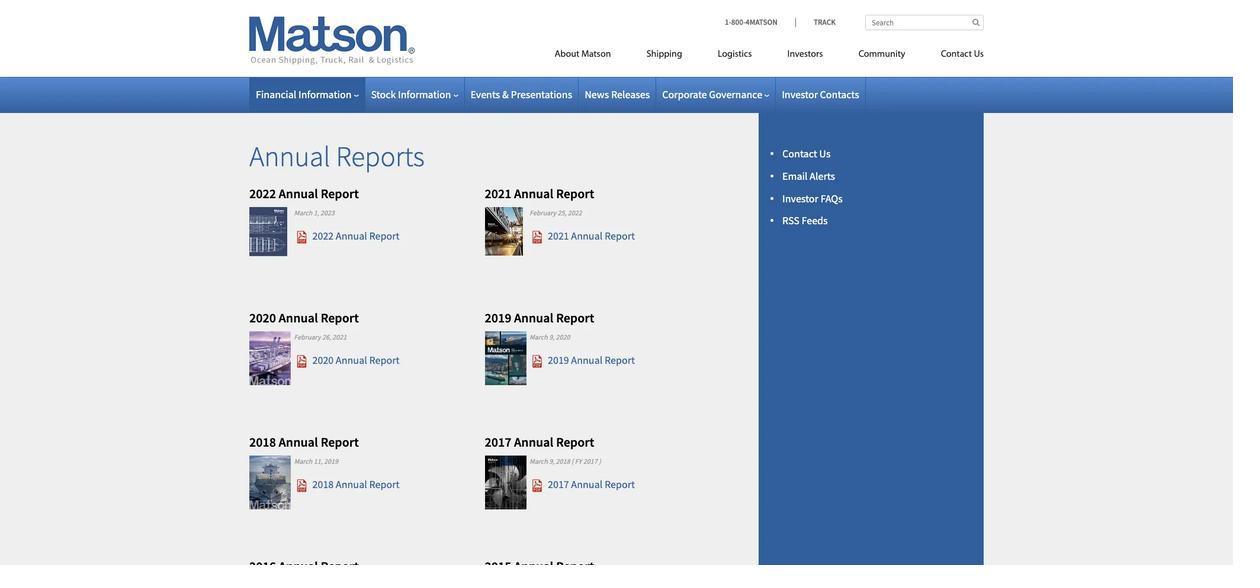 Task type: vqa. For each thing, say whether or not it's contained in the screenshot.
rightmost the Presentations
no



Task type: describe. For each thing, give the bounding box(es) containing it.
february 25, 2022
[[529, 208, 582, 217]]

800-
[[731, 17, 746, 27]]

community link
[[841, 44, 923, 68]]

investor contacts
[[782, 88, 859, 101]]

email alerts
[[782, 169, 835, 183]]

rss
[[782, 214, 800, 228]]

february for 2021
[[529, 208, 556, 217]]

investor for investor faqs
[[782, 192, 818, 205]]

0 horizontal spatial 2018
[[249, 434, 276, 450]]

about
[[555, 50, 579, 59]]

march 9, 2018 (                 fy 2017 )
[[529, 457, 601, 466]]

&
[[502, 88, 509, 101]]

0 vertical spatial 2018 annual report
[[249, 434, 359, 450]]

2020 annual report article
[[249, 310, 485, 386]]

information for financial information
[[298, 88, 351, 101]]

track
[[814, 17, 836, 27]]

1 vertical spatial 2017
[[583, 457, 597, 466]]

financial
[[256, 88, 296, 101]]

investors
[[787, 50, 823, 59]]

2022 inside 2021 annual report article
[[568, 208, 582, 217]]

march 9, 2020
[[529, 333, 570, 342]]

2 horizontal spatial 2021
[[548, 229, 569, 243]]

governance
[[709, 88, 762, 101]]

1 vertical spatial us
[[819, 147, 831, 160]]

logistics link
[[700, 44, 770, 68]]

march 1, 2023
[[294, 208, 335, 217]]

top menu navigation
[[501, 44, 984, 68]]

2020 inside 2019 annual report article
[[556, 333, 570, 342]]

2022 annual report article
[[249, 185, 485, 257]]

1-800-4matson link
[[725, 17, 795, 27]]

march for 2019
[[529, 333, 548, 342]]

2 horizontal spatial 2019
[[548, 354, 569, 367]]

25,
[[558, 208, 566, 217]]

march 11, 2019
[[294, 457, 338, 466]]

email
[[782, 169, 808, 183]]

matson image
[[249, 17, 415, 65]]

annual reports
[[249, 139, 425, 174]]

1 vertical spatial 2020 annual report
[[312, 354, 399, 367]]

1,
[[314, 208, 319, 217]]

(
[[571, 457, 574, 466]]

news releases
[[585, 88, 650, 101]]

0 vertical spatial 2020 annual report
[[249, 310, 359, 326]]

track link
[[795, 17, 836, 27]]

Search search field
[[865, 15, 984, 30]]

0 vertical spatial 2020
[[249, 310, 276, 326]]

search image
[[972, 18, 980, 26]]

march inside 2017 annual report article
[[529, 457, 548, 466]]

9, for 2020
[[549, 333, 554, 342]]

2021 inside 2020 annual report article
[[332, 333, 347, 342]]

)
[[599, 457, 601, 466]]

rss feeds link
[[782, 214, 828, 228]]

1 vertical spatial 2017 annual report
[[548, 478, 635, 492]]

1-
[[725, 17, 731, 27]]

1 horizontal spatial 2022
[[312, 229, 334, 243]]

0 vertical spatial 2022
[[249, 185, 276, 202]]

2020 annual report link
[[294, 354, 399, 367]]

stock information link
[[371, 88, 458, 101]]

information for stock information
[[398, 88, 451, 101]]

1-800-4matson
[[725, 17, 778, 27]]

about matson link
[[537, 44, 629, 68]]

1 horizontal spatial 2018
[[312, 478, 334, 492]]

4matson
[[746, 17, 778, 27]]

contact inside top menu navigation
[[941, 50, 972, 59]]



Task type: locate. For each thing, give the bounding box(es) containing it.
faqs
[[821, 192, 843, 205]]

2 vertical spatial 2017
[[548, 478, 569, 492]]

1 information from the left
[[298, 88, 351, 101]]

1 9, from the top
[[549, 333, 554, 342]]

0 vertical spatial 2017
[[485, 434, 511, 450]]

corporate governance link
[[662, 88, 769, 101]]

0 vertical spatial 2019
[[485, 310, 511, 326]]

contacts
[[820, 88, 859, 101]]

2018 annual report up march 11, 2019
[[249, 434, 359, 450]]

2020 annual report up february 26, 2021
[[249, 310, 359, 326]]

march
[[294, 208, 312, 217], [529, 333, 548, 342], [294, 457, 312, 466], [529, 457, 548, 466]]

2018 up 2018 annual report image
[[249, 434, 276, 450]]

1 horizontal spatial contact
[[941, 50, 972, 59]]

2022 annual report down 2023
[[312, 229, 399, 243]]

corporate
[[662, 88, 707, 101]]

0 horizontal spatial 2021
[[332, 333, 347, 342]]

2020 up 2020 annual report image at the left of page
[[249, 310, 276, 326]]

2017 up 2017 annual report image
[[485, 434, 511, 450]]

0 horizontal spatial contact us link
[[782, 147, 831, 160]]

investor for investor contacts
[[782, 88, 818, 101]]

26,
[[322, 333, 331, 342]]

0 vertical spatial 2017 annual report
[[485, 434, 594, 450]]

investor faqs link
[[782, 192, 843, 205]]

2 horizontal spatial 2018
[[556, 457, 570, 466]]

february 26, 2021
[[294, 333, 347, 342]]

february for 2020
[[294, 333, 321, 342]]

february inside 2020 annual report article
[[294, 333, 321, 342]]

email alerts link
[[782, 169, 835, 183]]

2 horizontal spatial 2022
[[568, 208, 582, 217]]

1 horizontal spatial 2020
[[312, 354, 334, 367]]

march inside 2022 annual report article
[[294, 208, 312, 217]]

2023
[[320, 208, 335, 217]]

investor
[[782, 88, 818, 101], [782, 192, 818, 205]]

2019 inside 2018 annual report article
[[324, 457, 338, 466]]

investor down investors link
[[782, 88, 818, 101]]

march right 2019 annual report image
[[529, 333, 548, 342]]

11,
[[314, 457, 323, 466]]

community
[[859, 50, 905, 59]]

1 horizontal spatial information
[[398, 88, 451, 101]]

2022 up 2022 annual report image
[[249, 185, 276, 202]]

march inside 2018 annual report article
[[294, 457, 312, 466]]

information right stock on the left
[[398, 88, 451, 101]]

0 vertical spatial contact us link
[[923, 44, 984, 68]]

2 information from the left
[[398, 88, 451, 101]]

stock information
[[371, 88, 451, 101]]

2018 annual report link
[[294, 478, 399, 492]]

2019 annual report link
[[529, 354, 635, 367]]

2020 down february 26, 2021
[[312, 354, 334, 367]]

1 horizontal spatial 2019
[[485, 310, 511, 326]]

2018 annual report
[[249, 434, 359, 450], [312, 478, 399, 492]]

9, for 2018
[[549, 457, 554, 466]]

0 vertical spatial contact
[[941, 50, 972, 59]]

2022 down 2023
[[312, 229, 334, 243]]

matson
[[581, 50, 611, 59]]

contact up email
[[782, 147, 817, 160]]

2019 annual report article
[[485, 310, 720, 386]]

1 vertical spatial 2018 annual report
[[312, 478, 399, 492]]

2019 annual report up march 9, 2020
[[485, 310, 594, 326]]

us up alerts
[[819, 147, 831, 160]]

contact us down search icon
[[941, 50, 984, 59]]

2 vertical spatial 2020
[[312, 354, 334, 367]]

investors link
[[770, 44, 841, 68]]

1 vertical spatial 9,
[[549, 457, 554, 466]]

1 vertical spatial 2021 annual report
[[548, 229, 635, 243]]

march inside 2019 annual report article
[[529, 333, 548, 342]]

us down search icon
[[974, 50, 984, 59]]

contact us link up email alerts
[[782, 147, 831, 160]]

2017 annual report image
[[485, 456, 526, 510]]

2020 up '2019 annual report' link at the bottom of page
[[556, 333, 570, 342]]

0 vertical spatial contact us
[[941, 50, 984, 59]]

2021 annual report link
[[529, 229, 635, 243]]

2019 annual report down march 9, 2020
[[548, 354, 635, 367]]

0 horizontal spatial contact us
[[782, 147, 831, 160]]

contact us inside top menu navigation
[[941, 50, 984, 59]]

2019 down march 9, 2020
[[548, 354, 569, 367]]

2019 annual report image
[[485, 332, 526, 385]]

2021 right 26,
[[332, 333, 347, 342]]

report
[[321, 185, 359, 202], [556, 185, 594, 202], [369, 229, 399, 243], [605, 229, 635, 243], [321, 310, 359, 326], [556, 310, 594, 326], [369, 354, 399, 367], [605, 354, 635, 367], [321, 434, 359, 450], [556, 434, 594, 450], [369, 478, 399, 492], [605, 478, 635, 492]]

news releases link
[[585, 88, 650, 101]]

0 horizontal spatial february
[[294, 333, 321, 342]]

news
[[585, 88, 609, 101]]

2022
[[249, 185, 276, 202], [568, 208, 582, 217], [312, 229, 334, 243]]

2 horizontal spatial 2017
[[583, 457, 597, 466]]

2018 annual report down 11,
[[312, 478, 399, 492]]

rss feeds
[[782, 214, 828, 228]]

9, up '2019 annual report' link at the bottom of page
[[549, 333, 554, 342]]

1 vertical spatial investor
[[782, 192, 818, 205]]

2021 annual report image
[[485, 207, 523, 256]]

contact down search search field
[[941, 50, 972, 59]]

2021 annual report down 25,
[[548, 229, 635, 243]]

about matson
[[555, 50, 611, 59]]

2017 down march 9, 2018 (                 fy 2017 )
[[548, 478, 569, 492]]

shipping
[[647, 50, 682, 59]]

1 horizontal spatial 2021
[[485, 185, 511, 202]]

events & presentations
[[471, 88, 572, 101]]

1 vertical spatial february
[[294, 333, 321, 342]]

1 horizontal spatial february
[[529, 208, 556, 217]]

1 vertical spatial contact
[[782, 147, 817, 160]]

0 vertical spatial 9,
[[549, 333, 554, 342]]

0 horizontal spatial 2020
[[249, 310, 276, 326]]

2021
[[485, 185, 511, 202], [548, 229, 569, 243], [332, 333, 347, 342]]

investor up rss feeds
[[782, 192, 818, 205]]

2020 annual report
[[249, 310, 359, 326], [312, 354, 399, 367]]

1 vertical spatial 2020
[[556, 333, 570, 342]]

9, left (
[[549, 457, 554, 466]]

shipping link
[[629, 44, 700, 68]]

0 vertical spatial 2022 annual report
[[249, 185, 359, 202]]

2019
[[485, 310, 511, 326], [548, 354, 569, 367], [324, 457, 338, 466]]

2018
[[249, 434, 276, 450], [556, 457, 570, 466], [312, 478, 334, 492]]

2022 annual report image
[[249, 207, 287, 256]]

9,
[[549, 333, 554, 342], [549, 457, 554, 466]]

contact us up email alerts
[[782, 147, 831, 160]]

february inside 2021 annual report article
[[529, 208, 556, 217]]

2021 annual report up february 25, 2022
[[485, 185, 594, 202]]

2021 down february 25, 2022
[[548, 229, 569, 243]]

events
[[471, 88, 500, 101]]

february left 26,
[[294, 333, 321, 342]]

2022 right 25,
[[568, 208, 582, 217]]

annual
[[249, 139, 330, 174], [279, 185, 318, 202], [514, 185, 553, 202], [336, 229, 367, 243], [571, 229, 603, 243], [279, 310, 318, 326], [514, 310, 553, 326], [336, 354, 367, 367], [571, 354, 603, 367], [279, 434, 318, 450], [514, 434, 553, 450], [336, 478, 367, 492], [571, 478, 603, 492]]

2018 annual report article
[[249, 434, 485, 510]]

logistics
[[718, 50, 752, 59]]

0 horizontal spatial 2019
[[324, 457, 338, 466]]

0 vertical spatial february
[[529, 208, 556, 217]]

2017
[[485, 434, 511, 450], [583, 457, 597, 466], [548, 478, 569, 492]]

contact us link down search icon
[[923, 44, 984, 68]]

0 vertical spatial us
[[974, 50, 984, 59]]

1 vertical spatial 2021
[[548, 229, 569, 243]]

1 vertical spatial 2018
[[556, 457, 570, 466]]

2017 annual report down )
[[548, 478, 635, 492]]

events & presentations link
[[471, 88, 572, 101]]

2 9, from the top
[[549, 457, 554, 466]]

2021 annual report
[[485, 185, 594, 202], [548, 229, 635, 243]]

march left 1,
[[294, 208, 312, 217]]

0 horizontal spatial information
[[298, 88, 351, 101]]

0 vertical spatial 2021 annual report
[[485, 185, 594, 202]]

0 horizontal spatial contact
[[782, 147, 817, 160]]

0 vertical spatial 2018
[[249, 434, 276, 450]]

0 vertical spatial investor
[[782, 88, 818, 101]]

1 vertical spatial 2022
[[568, 208, 582, 217]]

2019 annual report
[[485, 310, 594, 326], [548, 354, 635, 367]]

9, inside 2017 annual report article
[[549, 457, 554, 466]]

1 horizontal spatial contact us
[[941, 50, 984, 59]]

february left 25,
[[529, 208, 556, 217]]

2019 up 2019 annual report image
[[485, 310, 511, 326]]

2020 annual report down 26,
[[312, 354, 399, 367]]

2018 inside 2017 annual report article
[[556, 457, 570, 466]]

2 vertical spatial 2022
[[312, 229, 334, 243]]

2017 annual report article
[[485, 434, 720, 510]]

information
[[298, 88, 351, 101], [398, 88, 451, 101]]

2018 left (
[[556, 457, 570, 466]]

february
[[529, 208, 556, 217], [294, 333, 321, 342]]

2018 down 11,
[[312, 478, 334, 492]]

corporate governance
[[662, 88, 762, 101]]

2022 annual report
[[249, 185, 359, 202], [312, 229, 399, 243]]

1 horizontal spatial 2017
[[548, 478, 569, 492]]

2017 annual report
[[485, 434, 594, 450], [548, 478, 635, 492]]

2 horizontal spatial 2020
[[556, 333, 570, 342]]

1 vertical spatial 2019 annual report
[[548, 354, 635, 367]]

2022 annual report up march 1, 2023
[[249, 185, 359, 202]]

2019 right 11,
[[324, 457, 338, 466]]

2 vertical spatial 2021
[[332, 333, 347, 342]]

march left (
[[529, 457, 548, 466]]

financial information
[[256, 88, 351, 101]]

reports
[[336, 139, 425, 174]]

investor contacts link
[[782, 88, 859, 101]]

us inside top menu navigation
[[974, 50, 984, 59]]

financial information link
[[256, 88, 359, 101]]

1 vertical spatial contact us
[[782, 147, 831, 160]]

1 vertical spatial 2019
[[548, 354, 569, 367]]

us
[[974, 50, 984, 59], [819, 147, 831, 160]]

0 horizontal spatial 2017
[[485, 434, 511, 450]]

releases
[[611, 88, 650, 101]]

2 vertical spatial 2018
[[312, 478, 334, 492]]

march for 2022
[[294, 208, 312, 217]]

presentations
[[511, 88, 572, 101]]

2 vertical spatial 2019
[[324, 457, 338, 466]]

information right financial
[[298, 88, 351, 101]]

2020 annual report image
[[249, 332, 291, 386]]

1 horizontal spatial us
[[974, 50, 984, 59]]

0 horizontal spatial 2022
[[249, 185, 276, 202]]

stock
[[371, 88, 396, 101]]

fy
[[575, 457, 582, 466]]

9, inside 2019 annual report article
[[549, 333, 554, 342]]

1 vertical spatial contact us link
[[782, 147, 831, 160]]

0 vertical spatial 2019 annual report
[[485, 310, 594, 326]]

2017 left )
[[583, 457, 597, 466]]

march for 2018
[[294, 457, 312, 466]]

feeds
[[802, 214, 828, 228]]

1 horizontal spatial contact us link
[[923, 44, 984, 68]]

2018 annual report image
[[249, 456, 291, 510]]

0 vertical spatial 2021
[[485, 185, 511, 202]]

contact us link
[[923, 44, 984, 68], [782, 147, 831, 160]]

None search field
[[865, 15, 984, 30]]

2022 annual report link
[[294, 229, 399, 243]]

2017 annual report link
[[529, 478, 635, 492]]

investor faqs
[[782, 192, 843, 205]]

contact
[[941, 50, 972, 59], [782, 147, 817, 160]]

2017 annual report up march 9, 2018 (                 fy 2017 )
[[485, 434, 594, 450]]

contact us
[[941, 50, 984, 59], [782, 147, 831, 160]]

2021 annual report article
[[485, 185, 720, 257]]

2021 up 2021 annual report image
[[485, 185, 511, 202]]

march left 11,
[[294, 457, 312, 466]]

1 vertical spatial 2022 annual report
[[312, 229, 399, 243]]

2020
[[249, 310, 276, 326], [556, 333, 570, 342], [312, 354, 334, 367]]

alerts
[[810, 169, 835, 183]]

0 horizontal spatial us
[[819, 147, 831, 160]]



